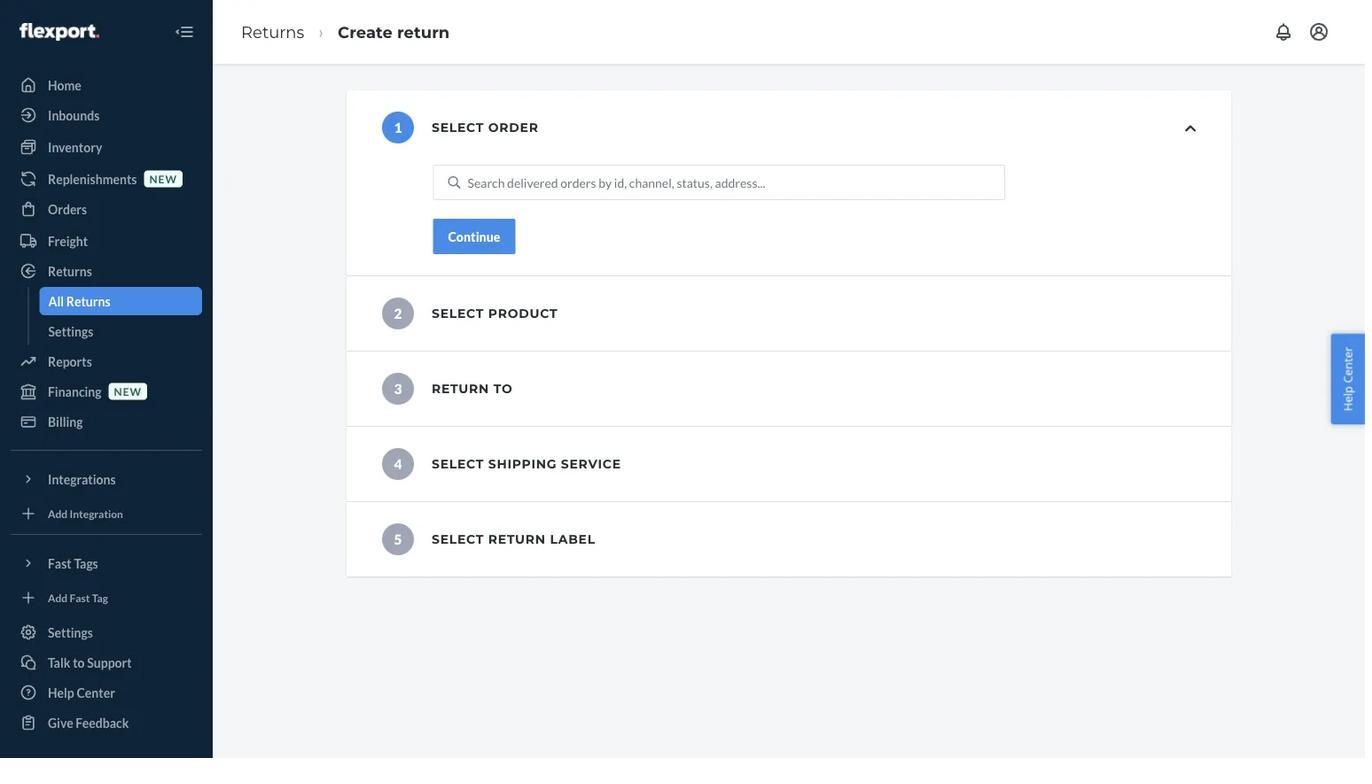 Task type: vqa. For each thing, say whether or not it's contained in the screenshot.
These
no



Task type: describe. For each thing, give the bounding box(es) containing it.
1 vertical spatial help center
[[48, 686, 115, 701]]

0 vertical spatial settings link
[[39, 317, 202, 346]]

status,
[[677, 175, 713, 190]]

1 vertical spatial fast
[[70, 592, 90, 605]]

return for create
[[397, 22, 450, 42]]

help inside help center link
[[48, 686, 74, 701]]

tag
[[92, 592, 108, 605]]

inbounds
[[48, 108, 100, 123]]

help center button
[[1331, 334, 1365, 425]]

new for replenishments
[[149, 172, 177, 185]]

2 settings from the top
[[48, 626, 93, 641]]

create
[[338, 22, 393, 42]]

2
[[394, 305, 402, 322]]

freight link
[[11, 227, 202, 255]]

shipping
[[488, 457, 557, 472]]

0 horizontal spatial center
[[77, 686, 115, 701]]

search
[[468, 175, 505, 190]]

add for add integration
[[48, 508, 68, 520]]

flexport logo image
[[20, 23, 99, 41]]

select product
[[432, 306, 558, 321]]

feedback
[[76, 716, 129, 731]]

add integration link
[[11, 501, 202, 528]]

return for select
[[488, 532, 546, 548]]

1
[[394, 119, 402, 136]]

billing
[[48, 415, 83, 430]]

return to
[[432, 382, 513, 397]]

integrations
[[48, 472, 116, 487]]

select for 2
[[432, 306, 484, 321]]

breadcrumbs navigation
[[227, 6, 464, 58]]

fast tags button
[[11, 550, 202, 578]]

id,
[[614, 175, 627, 190]]

integrations button
[[11, 465, 202, 494]]

order
[[488, 120, 539, 135]]

service
[[561, 457, 621, 472]]

select for 4
[[432, 457, 484, 472]]

0 horizontal spatial returns link
[[11, 257, 202, 286]]

address...
[[715, 175, 766, 190]]

fast inside dropdown button
[[48, 556, 72, 571]]

inbounds link
[[11, 101, 202, 129]]

select for 1
[[432, 120, 484, 135]]

create return link
[[338, 22, 450, 42]]

to for talk
[[73, 656, 85, 671]]

freight
[[48, 234, 88, 249]]

tags
[[74, 556, 98, 571]]

continue button
[[433, 219, 516, 254]]

3
[[394, 381, 402, 398]]

help center inside button
[[1340, 347, 1356, 412]]

home
[[48, 78, 81, 93]]

5
[[394, 531, 402, 548]]

open account menu image
[[1309, 21, 1330, 43]]

reports link
[[11, 348, 202, 376]]

select return label
[[432, 532, 596, 548]]

create return
[[338, 22, 450, 42]]

integration
[[70, 508, 123, 520]]

2 vertical spatial returns
[[66, 294, 110, 309]]

1 settings from the top
[[48, 324, 94, 339]]

4
[[394, 456, 402, 473]]

billing link
[[11, 408, 202, 436]]



Task type: locate. For each thing, give the bounding box(es) containing it.
center inside button
[[1340, 347, 1356, 384]]

inventory
[[48, 140, 102, 155]]

0 horizontal spatial help
[[48, 686, 74, 701]]

to right return
[[494, 382, 513, 397]]

returns right the close navigation image
[[241, 22, 304, 42]]

settings up reports
[[48, 324, 94, 339]]

1 vertical spatial help
[[48, 686, 74, 701]]

chevron up image
[[1185, 122, 1196, 135]]

0 vertical spatial center
[[1340, 347, 1356, 384]]

orders
[[561, 175, 596, 190]]

select for 5
[[432, 532, 484, 548]]

1 horizontal spatial new
[[149, 172, 177, 185]]

return inside breadcrumbs navigation
[[397, 22, 450, 42]]

continue
[[448, 229, 501, 244]]

add left 'integration'
[[48, 508, 68, 520]]

4 select from the top
[[432, 532, 484, 548]]

support
[[87, 656, 132, 671]]

0 vertical spatial new
[[149, 172, 177, 185]]

0 vertical spatial help
[[1340, 387, 1356, 412]]

talk to support button
[[11, 649, 202, 677]]

0 horizontal spatial new
[[114, 385, 142, 398]]

select up search "image"
[[432, 120, 484, 135]]

all
[[48, 294, 64, 309]]

help center
[[1340, 347, 1356, 412], [48, 686, 115, 701]]

search image
[[448, 176, 461, 189]]

returns
[[241, 22, 304, 42], [48, 264, 92, 279], [66, 294, 110, 309]]

help
[[1340, 387, 1356, 412], [48, 686, 74, 701]]

fast
[[48, 556, 72, 571], [70, 592, 90, 605]]

add integration
[[48, 508, 123, 520]]

to
[[494, 382, 513, 397], [73, 656, 85, 671]]

0 horizontal spatial to
[[73, 656, 85, 671]]

2 select from the top
[[432, 306, 484, 321]]

settings link up talk to support button
[[11, 619, 202, 647]]

1 vertical spatial center
[[77, 686, 115, 701]]

add fast tag
[[48, 592, 108, 605]]

return
[[397, 22, 450, 42], [488, 532, 546, 548]]

returns link down freight 'link'
[[11, 257, 202, 286]]

1 vertical spatial new
[[114, 385, 142, 398]]

1 horizontal spatial to
[[494, 382, 513, 397]]

returns right "all"
[[66, 294, 110, 309]]

to inside button
[[73, 656, 85, 671]]

select right 4
[[432, 457, 484, 472]]

delivered
[[507, 175, 558, 190]]

help center link
[[11, 679, 202, 708]]

0 vertical spatial return
[[397, 22, 450, 42]]

fast left the tags at bottom
[[48, 556, 72, 571]]

return left the label
[[488, 532, 546, 548]]

select shipping service
[[432, 457, 621, 472]]

settings link
[[39, 317, 202, 346], [11, 619, 202, 647]]

1 horizontal spatial returns link
[[241, 22, 304, 42]]

product
[[488, 306, 558, 321]]

settings
[[48, 324, 94, 339], [48, 626, 93, 641]]

channel,
[[629, 175, 675, 190]]

all returns link
[[39, 287, 202, 316]]

0 vertical spatial returns link
[[241, 22, 304, 42]]

settings link down all returns link
[[39, 317, 202, 346]]

returns link inside breadcrumbs navigation
[[241, 22, 304, 42]]

0 horizontal spatial help center
[[48, 686, 115, 701]]

talk to support
[[48, 656, 132, 671]]

inventory link
[[11, 133, 202, 161]]

1 vertical spatial add
[[48, 592, 68, 605]]

0 vertical spatial to
[[494, 382, 513, 397]]

return
[[432, 382, 489, 397]]

talk
[[48, 656, 70, 671]]

help inside help center button
[[1340, 387, 1356, 412]]

add
[[48, 508, 68, 520], [48, 592, 68, 605]]

return right create
[[397, 22, 450, 42]]

0 vertical spatial returns
[[241, 22, 304, 42]]

1 vertical spatial to
[[73, 656, 85, 671]]

1 vertical spatial return
[[488, 532, 546, 548]]

1 vertical spatial returns
[[48, 264, 92, 279]]

new down reports link
[[114, 385, 142, 398]]

by
[[599, 175, 612, 190]]

give feedback button
[[11, 709, 202, 738]]

orders link
[[11, 195, 202, 223]]

give
[[48, 716, 73, 731]]

0 vertical spatial settings
[[48, 324, 94, 339]]

1 horizontal spatial help
[[1340, 387, 1356, 412]]

home link
[[11, 71, 202, 99]]

0 vertical spatial fast
[[48, 556, 72, 571]]

1 vertical spatial settings
[[48, 626, 93, 641]]

0 vertical spatial add
[[48, 508, 68, 520]]

center
[[1340, 347, 1356, 384], [77, 686, 115, 701]]

open notifications image
[[1273, 21, 1295, 43]]

select
[[432, 120, 484, 135], [432, 306, 484, 321], [432, 457, 484, 472], [432, 532, 484, 548]]

give feedback
[[48, 716, 129, 731]]

reports
[[48, 354, 92, 369]]

1 vertical spatial settings link
[[11, 619, 202, 647]]

add for add fast tag
[[48, 592, 68, 605]]

1 select from the top
[[432, 120, 484, 135]]

0 horizontal spatial return
[[397, 22, 450, 42]]

1 add from the top
[[48, 508, 68, 520]]

select order
[[432, 120, 539, 135]]

close navigation image
[[174, 21, 195, 43]]

settings up 'talk'
[[48, 626, 93, 641]]

orders
[[48, 202, 87, 217]]

add fast tag link
[[11, 585, 202, 612]]

1 horizontal spatial center
[[1340, 347, 1356, 384]]

1 horizontal spatial return
[[488, 532, 546, 548]]

2 add from the top
[[48, 592, 68, 605]]

1 vertical spatial returns link
[[11, 257, 202, 286]]

select right 2
[[432, 306, 484, 321]]

new
[[149, 172, 177, 185], [114, 385, 142, 398]]

add down fast tags at the left
[[48, 592, 68, 605]]

returns inside breadcrumbs navigation
[[241, 22, 304, 42]]

returns down freight
[[48, 264, 92, 279]]

to for return
[[494, 382, 513, 397]]

1 horizontal spatial help center
[[1340, 347, 1356, 412]]

0 vertical spatial help center
[[1340, 347, 1356, 412]]

fast left tag
[[70, 592, 90, 605]]

3 select from the top
[[432, 457, 484, 472]]

returns link
[[241, 22, 304, 42], [11, 257, 202, 286]]

search delivered orders by id, channel, status, address...
[[468, 175, 766, 190]]

label
[[550, 532, 596, 548]]

returns link right the close navigation image
[[241, 22, 304, 42]]

replenishments
[[48, 172, 137, 187]]

to right 'talk'
[[73, 656, 85, 671]]

financing
[[48, 384, 102, 399]]

new for financing
[[114, 385, 142, 398]]

new up 'orders' link
[[149, 172, 177, 185]]

all returns
[[48, 294, 110, 309]]

select right 5
[[432, 532, 484, 548]]

fast tags
[[48, 556, 98, 571]]



